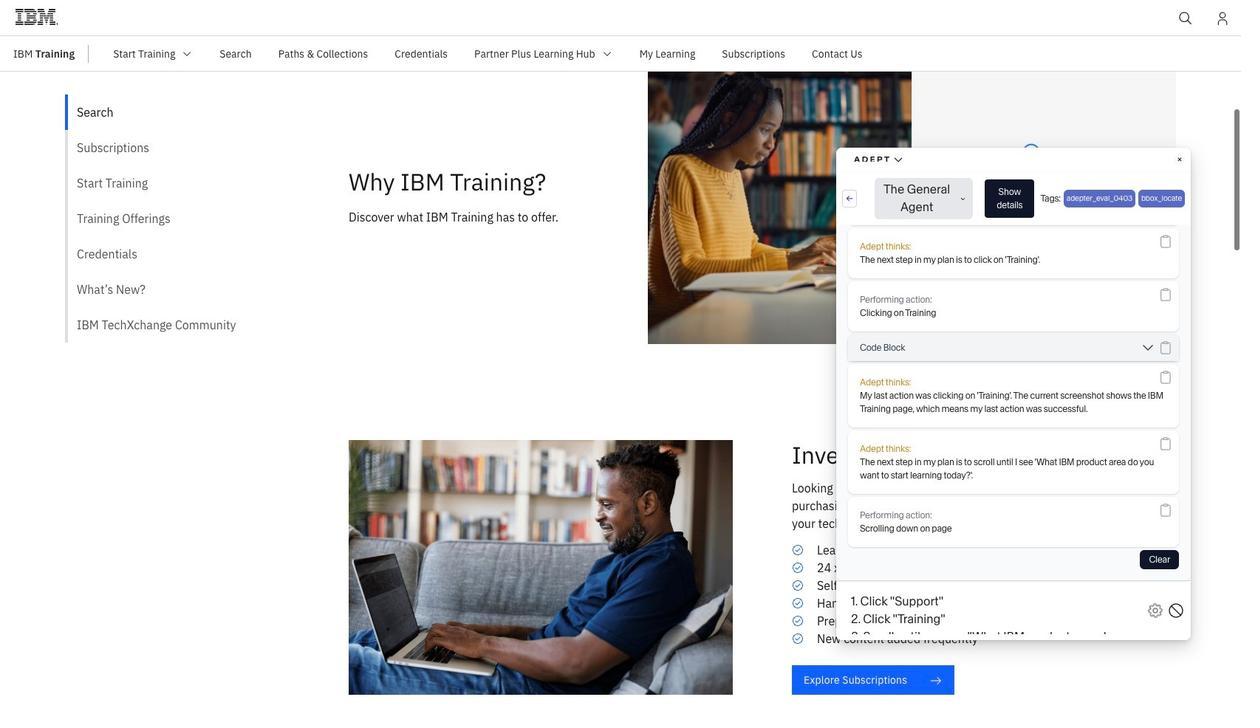 Task type: describe. For each thing, give the bounding box(es) containing it.
partner plus learning hub image
[[601, 48, 613, 59]]

notifications image
[[1216, 11, 1230, 26]]



Task type: vqa. For each thing, say whether or not it's contained in the screenshot.
Let's talk Element
no



Task type: locate. For each thing, give the bounding box(es) containing it.
ibm platform name element
[[0, 0, 1242, 42], [0, 36, 1242, 72], [100, 36, 1242, 71]]

search image
[[1179, 11, 1193, 26]]

start training image
[[181, 48, 193, 59]]



